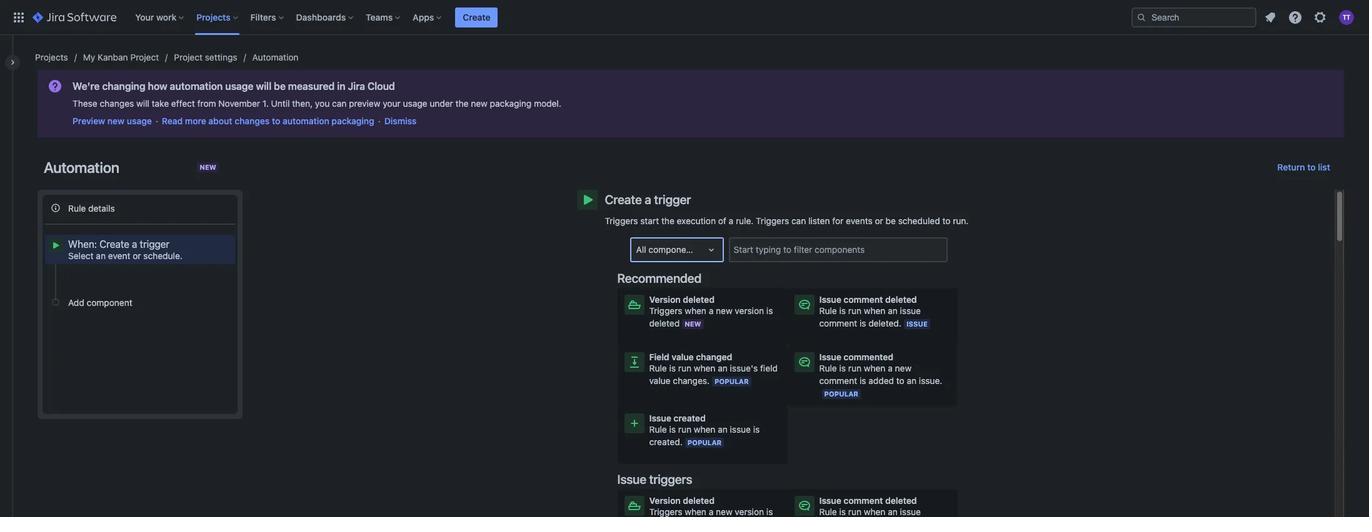 Task type: vqa. For each thing, say whether or not it's contained in the screenshot.
Team-managed software
no



Task type: describe. For each thing, give the bounding box(es) containing it.
we're changing how automation usage will be measured in jira cloud these changes will take effect from november 1. until then, you can preview your usage under the new packaging model.
[[73, 81, 561, 109]]

listen
[[808, 216, 830, 226]]

appswitcher icon image
[[11, 10, 26, 25]]

work
[[156, 12, 176, 22]]

projects for projects dropdown button
[[196, 12, 230, 22]]

1 vertical spatial be
[[886, 216, 896, 226]]

cloud
[[368, 81, 395, 92]]

these
[[73, 98, 97, 109]]

a inside "issue commented rule is run when a new comment is added to an issue. popular"
[[888, 363, 893, 374]]

version
[[735, 306, 764, 316]]

you
[[315, 98, 330, 109]]

my kanban project
[[83, 52, 159, 63]]

rule details button
[[45, 198, 235, 219]]

teams button
[[362, 7, 405, 27]]

comment inside button
[[844, 496, 883, 506]]

sidebar navigation image
[[0, 50, 28, 75]]

teams
[[366, 12, 393, 22]]

2 · from the left
[[378, 116, 381, 126]]

triggers start the execution of a rule. triggers can listen for events or be scheduled to run.
[[605, 216, 969, 226]]

1 vertical spatial usage
[[403, 98, 427, 109]]

a up start
[[645, 193, 651, 207]]

more
[[185, 116, 206, 126]]

scheduled
[[898, 216, 940, 226]]

effect
[[171, 98, 195, 109]]

measured
[[288, 81, 335, 92]]

field
[[760, 363, 778, 374]]

0 vertical spatial value
[[672, 352, 694, 363]]

model.
[[534, 98, 561, 109]]

rule is run when an issue is created.
[[649, 425, 760, 448]]

automation link
[[252, 50, 299, 65]]

version deleted button
[[617, 490, 787, 518]]

issue triggers
[[617, 473, 692, 487]]

my
[[83, 52, 95, 63]]

preview new usage · read more about changes to automation packaging · dismiss
[[73, 116, 417, 126]]

in
[[337, 81, 345, 92]]

comment inside "issue commented rule is run when a new comment is added to an issue. popular"
[[819, 376, 857, 386]]

new
[[200, 163, 216, 171]]

rule is run when an issue comment is deleted.
[[819, 306, 921, 329]]

can inside we're changing how automation usage will be measured in jira cloud these changes will take effect from november 1. until then, you can preview your usage under the new packaging model.
[[332, 98, 347, 109]]

events
[[846, 216, 873, 226]]

schedule.
[[143, 251, 182, 261]]

when:
[[68, 239, 97, 250]]

start
[[640, 216, 659, 226]]

of
[[718, 216, 726, 226]]

recommended
[[617, 271, 702, 286]]

under
[[430, 98, 453, 109]]

trigger inside when: create a trigger select an event or schedule.
[[140, 239, 170, 250]]

new up field value changed
[[685, 320, 701, 328]]

list
[[1318, 162, 1330, 173]]

when inside "issue commented rule is run when a new comment is added to an issue. popular"
[[864, 363, 886, 374]]

then,
[[292, 98, 313, 109]]

read
[[162, 116, 183, 126]]

return to list
[[1277, 162, 1330, 173]]

your work
[[135, 12, 176, 22]]

a inside when: create a trigger select an event or schedule.
[[132, 239, 137, 250]]

all
[[636, 244, 646, 255]]

is inside triggers when a new version is deleted
[[766, 306, 773, 316]]

return to list button
[[1270, 158, 1338, 178]]

1 horizontal spatial will
[[256, 81, 271, 92]]

0 horizontal spatial will
[[136, 98, 149, 109]]

event
[[108, 251, 130, 261]]

issue commented rule is run when a new comment is added to an issue. popular
[[819, 352, 942, 398]]

search image
[[1137, 12, 1147, 22]]

when: create a trigger select an event or schedule.
[[68, 239, 182, 261]]

return
[[1277, 162, 1305, 173]]

create button
[[455, 7, 498, 27]]

project settings link
[[174, 50, 237, 65]]

triggers for triggers start the execution of a rule. triggers can listen for events or be scheduled to run.
[[605, 216, 638, 226]]

how
[[148, 81, 167, 92]]

all components
[[636, 244, 699, 255]]

1 vertical spatial the
[[661, 216, 674, 226]]

when inside triggers when a new version is deleted
[[685, 306, 706, 316]]

added
[[869, 376, 894, 386]]

november
[[218, 98, 260, 109]]

execution
[[677, 216, 716, 226]]

dashboards button
[[292, 7, 358, 27]]

is inside rule is run when an issue's field value changes.
[[669, 363, 676, 374]]

when: create a trigger image
[[580, 193, 595, 208]]

1 horizontal spatial trigger
[[654, 193, 691, 207]]

components
[[649, 244, 699, 255]]

preview
[[73, 116, 105, 126]]

we're
[[73, 81, 100, 92]]

issue for rule is run when an issue comment is deleted.
[[900, 306, 921, 316]]

banner containing your work
[[0, 0, 1369, 35]]

new inside triggers when a new version is deleted
[[716, 306, 733, 316]]

until
[[271, 98, 290, 109]]

to left run. at the top right
[[942, 216, 951, 226]]

0 vertical spatial automation
[[252, 52, 299, 63]]

rule for rule is run when an issue is created.
[[649, 425, 667, 435]]

triggers
[[649, 473, 692, 487]]

deleted inside triggers when a new version is deleted
[[649, 318, 680, 329]]

1 project from the left
[[130, 52, 159, 63]]

run for rule is run when an issue comment is deleted.
[[848, 306, 862, 316]]

run.
[[953, 216, 969, 226]]

1 · from the left
[[156, 116, 158, 126]]

apps
[[413, 12, 434, 22]]

when for is
[[694, 425, 716, 435]]

for
[[832, 216, 844, 226]]

deleted.
[[869, 318, 901, 329]]

changing
[[102, 81, 145, 92]]

jira
[[348, 81, 365, 92]]

0 horizontal spatial usage
[[127, 116, 152, 126]]

the inside we're changing how automation usage will be measured in jira cloud these changes will take effect from november 1. until then, you can preview your usage under the new packaging model.
[[456, 98, 469, 109]]

project settings
[[174, 52, 237, 63]]

take
[[152, 98, 169, 109]]

a right of
[[729, 216, 733, 226]]

to inside "issue commented rule is run when a new comment is added to an issue. popular"
[[896, 376, 904, 386]]



Task type: locate. For each thing, give the bounding box(es) containing it.
issue
[[819, 294, 841, 305], [819, 352, 841, 363], [649, 413, 671, 424], [617, 473, 646, 487], [819, 496, 841, 506]]

popular down commented
[[824, 390, 858, 398]]

deleted inside the issue comment deleted button
[[885, 496, 917, 506]]

0 horizontal spatial projects
[[35, 52, 68, 63]]

0 vertical spatial version deleted
[[649, 294, 715, 305]]

preview new usage button
[[73, 115, 152, 128]]

value down field
[[649, 376, 671, 386]]

triggers left start
[[605, 216, 638, 226]]

2 horizontal spatial triggers
[[756, 216, 789, 226]]

rule inside rule is run when an issue is created.
[[649, 425, 667, 435]]

field value changed
[[649, 352, 732, 363]]

issue comment deleted button
[[787, 490, 957, 518]]

1 vertical spatial version deleted
[[649, 496, 715, 506]]

issue down rule is run when an issue's field value changes.
[[730, 425, 751, 435]]

or right event
[[133, 251, 141, 261]]

1 horizontal spatial the
[[661, 216, 674, 226]]

an down rule is run when an issue's field value changes.
[[718, 425, 728, 435]]

when for comment
[[864, 306, 886, 316]]

1 vertical spatial automation
[[283, 116, 329, 126]]

changes inside we're changing how automation usage will be measured in jira cloud these changes will take effect from november 1. until then, you can preview your usage under the new packaging model.
[[100, 98, 134, 109]]

triggers inside triggers when a new version is deleted
[[649, 306, 682, 316]]

usage
[[225, 81, 254, 92], [403, 98, 427, 109], [127, 116, 152, 126]]

deleted inside version deleted button
[[683, 496, 715, 506]]

projects
[[196, 12, 230, 22], [35, 52, 68, 63]]

preview
[[349, 98, 380, 109]]

run down commented
[[848, 363, 862, 374]]

run for rule is run when an issue's field value changes.
[[678, 363, 691, 374]]

project left 'settings'
[[174, 52, 203, 63]]

project
[[130, 52, 159, 63], [174, 52, 203, 63]]

packaging
[[490, 98, 532, 109], [332, 116, 374, 126]]

my kanban project link
[[83, 50, 159, 65]]

· left "dismiss"
[[378, 116, 381, 126]]

1 horizontal spatial can
[[791, 216, 806, 226]]

project up how
[[130, 52, 159, 63]]

changes
[[100, 98, 134, 109], [235, 116, 270, 126]]

2 horizontal spatial create
[[605, 193, 642, 207]]

2 version deleted from the top
[[649, 496, 715, 506]]

an inside rule is run when an issue comment is deleted.
[[888, 306, 898, 316]]

when up deleted.
[[864, 306, 886, 316]]

rule inside rule is run when an issue comment is deleted.
[[819, 306, 837, 316]]

a inside triggers when a new version is deleted
[[709, 306, 714, 316]]

can
[[332, 98, 347, 109], [791, 216, 806, 226]]

Search field
[[1132, 7, 1257, 27]]

projects button
[[193, 7, 243, 27]]

popular for field
[[715, 378, 749, 386]]

issue.
[[919, 376, 942, 386]]

an inside "issue commented rule is run when a new comment is added to an issue. popular"
[[907, 376, 917, 386]]

when down created
[[694, 425, 716, 435]]

issue comment deleted for recommended
[[819, 294, 917, 305]]

1 vertical spatial packaging
[[332, 116, 374, 126]]

issue for rule is run when an issue is created.
[[730, 425, 751, 435]]

open image
[[704, 243, 719, 258]]

to down until
[[272, 116, 280, 126]]

triggers right rule.
[[756, 216, 789, 226]]

when inside rule is run when an issue's field value changes.
[[694, 363, 716, 374]]

create inside when: create a trigger select an event or schedule.
[[100, 239, 129, 250]]

version deleted
[[649, 294, 715, 305], [649, 496, 715, 506]]

1 vertical spatial popular
[[824, 390, 858, 398]]

issue's
[[730, 363, 758, 374]]

0 horizontal spatial create
[[100, 239, 129, 250]]

rule down the 'start typing to filter components' field
[[819, 306, 837, 316]]

1 vertical spatial will
[[136, 98, 149, 109]]

help image
[[1288, 10, 1303, 25]]

automation inside we're changing how automation usage will be measured in jira cloud these changes will take effect from november 1. until then, you can preview your usage under the new packaging model.
[[170, 81, 223, 92]]

rule left "details"
[[68, 203, 86, 214]]

be left scheduled
[[886, 216, 896, 226]]

when up field value changed
[[685, 306, 706, 316]]

read more about changes to automation packaging button
[[162, 115, 374, 128]]

issue right deleted.
[[906, 320, 928, 328]]

rule for rule is run when an issue comment is deleted.
[[819, 306, 837, 316]]

0 horizontal spatial packaging
[[332, 116, 374, 126]]

rule inside "issue commented rule is run when a new comment is added to an issue. popular"
[[819, 363, 837, 374]]

create for create
[[463, 12, 490, 22]]

1 horizontal spatial or
[[875, 216, 883, 226]]

the right under
[[456, 98, 469, 109]]

will up 1.
[[256, 81, 271, 92]]

version for recommended
[[649, 294, 681, 305]]

about
[[208, 116, 232, 126]]

run inside rule is run when an issue's field value changes.
[[678, 363, 691, 374]]

rule up created.
[[649, 425, 667, 435]]

projects left my on the left top of page
[[35, 52, 68, 63]]

1 vertical spatial changes
[[235, 116, 270, 126]]

0 vertical spatial popular
[[715, 378, 749, 386]]

popular
[[715, 378, 749, 386], [824, 390, 858, 398], [688, 439, 722, 447]]

usage up november
[[225, 81, 254, 92]]

1 horizontal spatial triggers
[[649, 306, 682, 316]]

when for field
[[694, 363, 716, 374]]

1 horizontal spatial automation
[[283, 116, 329, 126]]

1 horizontal spatial ·
[[378, 116, 381, 126]]

1 horizontal spatial usage
[[225, 81, 254, 92]]

kanban
[[98, 52, 128, 63]]

1 horizontal spatial packaging
[[490, 98, 532, 109]]

your profile and settings image
[[1339, 10, 1354, 25]]

rule is run when an issue's field value changes.
[[649, 363, 778, 386]]

0 horizontal spatial changes
[[100, 98, 134, 109]]

to inside 'button'
[[1307, 162, 1316, 173]]

a
[[645, 193, 651, 207], [729, 216, 733, 226], [132, 239, 137, 250], [709, 306, 714, 316], [888, 363, 893, 374]]

issue comment deleted inside button
[[819, 496, 917, 506]]

0 vertical spatial version
[[649, 294, 681, 305]]

1 version deleted from the top
[[649, 294, 715, 305]]

projects link
[[35, 50, 68, 65]]

popular for is
[[688, 439, 722, 447]]

value
[[672, 352, 694, 363], [649, 376, 671, 386]]

0 vertical spatial create
[[463, 12, 490, 22]]

from
[[197, 98, 216, 109]]

0 horizontal spatial be
[[274, 81, 286, 92]]

0 vertical spatial projects
[[196, 12, 230, 22]]

automation down filters popup button
[[252, 52, 299, 63]]

an for rule is run when an issue's field value changes.
[[718, 363, 728, 374]]

issue inside button
[[819, 496, 841, 506]]

automation up from
[[170, 81, 223, 92]]

issue
[[900, 306, 921, 316], [906, 320, 928, 328], [730, 425, 751, 435]]

a down rule details button
[[132, 239, 137, 250]]

to
[[272, 116, 280, 126], [1307, 162, 1316, 173], [942, 216, 951, 226], [896, 376, 904, 386]]

rule
[[68, 203, 86, 214], [819, 306, 837, 316], [649, 363, 667, 374], [819, 363, 837, 374], [649, 425, 667, 435]]

automation up the 'rule details'
[[44, 159, 119, 176]]

0 vertical spatial automation
[[170, 81, 223, 92]]

version down the recommended
[[649, 294, 681, 305]]

1 vertical spatial projects
[[35, 52, 68, 63]]

created
[[674, 413, 706, 424]]

commented
[[844, 352, 893, 363]]

value right field
[[672, 352, 694, 363]]

when inside rule is run when an issue comment is deleted.
[[864, 306, 886, 316]]

changes down november
[[235, 116, 270, 126]]

an for rule is run when an issue is created.
[[718, 425, 728, 435]]

create a trigger
[[605, 193, 691, 207]]

2 project from the left
[[174, 52, 203, 63]]

your work button
[[131, 7, 189, 27]]

comment inside rule is run when an issue comment is deleted.
[[819, 318, 857, 329]]

1 horizontal spatial automation
[[252, 52, 299, 63]]

trigger up start
[[654, 193, 691, 207]]

run inside rule is run when an issue is created.
[[678, 425, 691, 435]]

packaging down preview
[[332, 116, 374, 126]]

version deleted inside button
[[649, 496, 715, 506]]

projects inside dropdown button
[[196, 12, 230, 22]]

version deleted down triggers
[[649, 496, 715, 506]]

jira software image
[[33, 10, 116, 25], [33, 10, 116, 25]]

2 vertical spatial create
[[100, 239, 129, 250]]

1 vertical spatial issue
[[906, 320, 928, 328]]

1 horizontal spatial value
[[672, 352, 694, 363]]

run down created
[[678, 425, 691, 435]]

issue up deleted.
[[900, 306, 921, 316]]

run down field value changed
[[678, 363, 691, 374]]

0 vertical spatial issue
[[900, 306, 921, 316]]

1.
[[262, 98, 269, 109]]

issue inside rule is run when an issue comment is deleted.
[[900, 306, 921, 316]]

settings image
[[1313, 10, 1328, 25]]

be up until
[[274, 81, 286, 92]]

run
[[848, 306, 862, 316], [678, 363, 691, 374], [848, 363, 862, 374], [678, 425, 691, 435]]

usage down take
[[127, 116, 152, 126]]

rule details
[[68, 203, 115, 214]]

1 horizontal spatial changes
[[235, 116, 270, 126]]

version deleted down the recommended
[[649, 294, 715, 305]]

0 vertical spatial changes
[[100, 98, 134, 109]]

issue inside "issue commented rule is run when a new comment is added to an issue. popular"
[[819, 352, 841, 363]]

projects up 'settings'
[[196, 12, 230, 22]]

an inside when: create a trigger select an event or schedule.
[[96, 251, 106, 261]]

2 version from the top
[[649, 496, 681, 506]]

0 horizontal spatial the
[[456, 98, 469, 109]]

rule down field
[[649, 363, 667, 374]]

your
[[135, 12, 154, 22]]

or inside when: create a trigger select an event or schedule.
[[133, 251, 141, 261]]

create inside button
[[463, 12, 490, 22]]

an left event
[[96, 251, 106, 261]]

2 vertical spatial usage
[[127, 116, 152, 126]]

2 vertical spatial popular
[[688, 439, 722, 447]]

1 vertical spatial automation
[[44, 159, 119, 176]]

an for rule is run when an issue comment is deleted.
[[888, 306, 898, 316]]

version deleted for recommended
[[649, 294, 715, 305]]

the right start
[[661, 216, 674, 226]]

to left list
[[1307, 162, 1316, 173]]

0 horizontal spatial can
[[332, 98, 347, 109]]

automation
[[252, 52, 299, 63], [44, 159, 119, 176]]

1 vertical spatial trigger
[[140, 239, 170, 250]]

0 horizontal spatial automation
[[170, 81, 223, 92]]

to right added
[[896, 376, 904, 386]]

new inside we're changing how automation usage will be measured in jira cloud these changes will take effect from november 1. until then, you can preview your usage under the new packaging model.
[[471, 98, 488, 109]]

run inside rule is run when an issue comment is deleted.
[[848, 306, 862, 316]]

create up event
[[100, 239, 129, 250]]

projects for projects link
[[35, 52, 68, 63]]

0 vertical spatial usage
[[225, 81, 254, 92]]

0 vertical spatial packaging
[[490, 98, 532, 109]]

an
[[96, 251, 106, 261], [888, 306, 898, 316], [718, 363, 728, 374], [907, 376, 917, 386], [718, 425, 728, 435]]

an inside rule is run when an issue is created.
[[718, 425, 728, 435]]

a up added
[[888, 363, 893, 374]]

1 horizontal spatial projects
[[196, 12, 230, 22]]

new right under
[[471, 98, 488, 109]]

1 horizontal spatial project
[[174, 52, 203, 63]]

the
[[456, 98, 469, 109], [661, 216, 674, 226]]

0 vertical spatial will
[[256, 81, 271, 92]]

0 vertical spatial issue comment deleted
[[819, 294, 917, 305]]

issue created
[[649, 413, 706, 424]]

· left read
[[156, 116, 158, 126]]

trigger up "schedule."
[[140, 239, 170, 250]]

packaging left model. on the top left of page
[[490, 98, 532, 109]]

triggers down the recommended
[[649, 306, 682, 316]]

1 vertical spatial issue comment deleted
[[819, 496, 917, 506]]

when down commented
[[864, 363, 886, 374]]

usage up "dismiss"
[[403, 98, 427, 109]]

version down triggers
[[649, 496, 681, 506]]

banner
[[0, 0, 1369, 35]]

be inside we're changing how automation usage will be measured in jira cloud these changes will take effect from november 1. until then, you can preview your usage under the new packaging model.
[[274, 81, 286, 92]]

automation down then,
[[283, 116, 329, 126]]

comment
[[844, 294, 883, 305], [819, 318, 857, 329], [819, 376, 857, 386], [844, 496, 883, 506]]

0 horizontal spatial automation
[[44, 159, 119, 176]]

filters button
[[247, 7, 289, 27]]

select
[[68, 251, 94, 261]]

0 horizontal spatial ·
[[156, 116, 158, 126]]

rule inside rule is run when an issue's field value changes.
[[649, 363, 667, 374]]

an left issue.
[[907, 376, 917, 386]]

a left version
[[709, 306, 714, 316]]

filters
[[250, 12, 276, 22]]

details
[[88, 203, 115, 214]]

rule for rule details
[[68, 203, 86, 214]]

when down changed
[[694, 363, 716, 374]]

0 vertical spatial can
[[332, 98, 347, 109]]

changes up preview new usage button
[[100, 98, 134, 109]]

an up deleted.
[[888, 306, 898, 316]]

2 vertical spatial issue
[[730, 425, 751, 435]]

0 horizontal spatial or
[[133, 251, 141, 261]]

0 vertical spatial or
[[875, 216, 883, 226]]

0 horizontal spatial triggers
[[605, 216, 638, 226]]

will
[[256, 81, 271, 92], [136, 98, 149, 109]]

0 vertical spatial trigger
[[654, 193, 691, 207]]

create up start
[[605, 193, 642, 207]]

popular down issue's
[[715, 378, 749, 386]]

dashboards
[[296, 12, 346, 22]]

create for create a trigger
[[605, 193, 642, 207]]

primary element
[[8, 0, 1132, 35]]

0 vertical spatial be
[[274, 81, 286, 92]]

changes.
[[673, 376, 710, 386]]

will left take
[[136, 98, 149, 109]]

can right you
[[332, 98, 347, 109]]

new left version
[[716, 306, 733, 316]]

1 horizontal spatial create
[[463, 12, 490, 22]]

0 horizontal spatial trigger
[[140, 239, 170, 250]]

issue comment deleted
[[819, 294, 917, 305], [819, 496, 917, 506]]

new inside "issue commented rule is run when a new comment is added to an issue. popular"
[[895, 363, 912, 374]]

run up commented
[[848, 306, 862, 316]]

rule.
[[736, 216, 754, 226]]

1 version from the top
[[649, 294, 681, 305]]

triggers when a new version is deleted
[[649, 306, 773, 329]]

1 issue comment deleted from the top
[[819, 294, 917, 305]]

can left listen
[[791, 216, 806, 226]]

version
[[649, 294, 681, 305], [649, 496, 681, 506]]

0 horizontal spatial value
[[649, 376, 671, 386]]

dismiss button
[[384, 115, 417, 128]]

new
[[471, 98, 488, 109], [107, 116, 125, 126], [716, 306, 733, 316], [685, 320, 701, 328], [895, 363, 912, 374]]

1 vertical spatial can
[[791, 216, 806, 226]]

changed
[[696, 352, 732, 363]]

1 vertical spatial or
[[133, 251, 141, 261]]

run for rule is run when an issue is created.
[[678, 425, 691, 435]]

your
[[383, 98, 401, 109]]

is
[[766, 306, 773, 316], [839, 306, 846, 316], [860, 318, 866, 329], [669, 363, 676, 374], [839, 363, 846, 374], [860, 376, 866, 386], [669, 425, 676, 435], [753, 425, 760, 435]]

version deleted for issue triggers
[[649, 496, 715, 506]]

1 horizontal spatial be
[[886, 216, 896, 226]]

value inside rule is run when an issue's field value changes.
[[649, 376, 671, 386]]

triggers for triggers when a new version is deleted
[[649, 306, 682, 316]]

0 vertical spatial the
[[456, 98, 469, 109]]

issue inside rule is run when an issue is created.
[[730, 425, 751, 435]]

created.
[[649, 437, 683, 448]]

be
[[274, 81, 286, 92], [886, 216, 896, 226]]

2 horizontal spatial usage
[[403, 98, 427, 109]]

notifications image
[[1263, 10, 1278, 25]]

field
[[649, 352, 669, 363]]

or right events
[[875, 216, 883, 226]]

create right apps "popup button" at the left top
[[463, 12, 490, 22]]

run inside "issue commented rule is run when a new comment is added to an issue. popular"
[[848, 363, 862, 374]]

popular down created
[[688, 439, 722, 447]]

popular inside "issue commented rule is run when a new comment is added to an issue. popular"
[[824, 390, 858, 398]]

0 horizontal spatial project
[[130, 52, 159, 63]]

an inside rule is run when an issue's field value changes.
[[718, 363, 728, 374]]

packaging inside we're changing how automation usage will be measured in jira cloud these changes will take effect from november 1. until then, you can preview your usage under the new packaging model.
[[490, 98, 532, 109]]

2 issue comment deleted from the top
[[819, 496, 917, 506]]

issue comment deleted for issue triggers
[[819, 496, 917, 506]]

rule right field
[[819, 363, 837, 374]]

settings
[[205, 52, 237, 63]]

rule for rule is run when an issue's field value changes.
[[649, 363, 667, 374]]

Start typing to filter components field
[[730, 239, 946, 261]]

new down deleted.
[[895, 363, 912, 374]]

apps button
[[409, 7, 447, 27]]

rule inside button
[[68, 203, 86, 214]]

an down changed
[[718, 363, 728, 374]]

new right preview
[[107, 116, 125, 126]]

1 vertical spatial version
[[649, 496, 681, 506]]

dismiss
[[384, 116, 417, 126]]

version inside button
[[649, 496, 681, 506]]

when inside rule is run when an issue is created.
[[694, 425, 716, 435]]

1 vertical spatial create
[[605, 193, 642, 207]]

1 vertical spatial value
[[649, 376, 671, 386]]

version for issue triggers
[[649, 496, 681, 506]]



